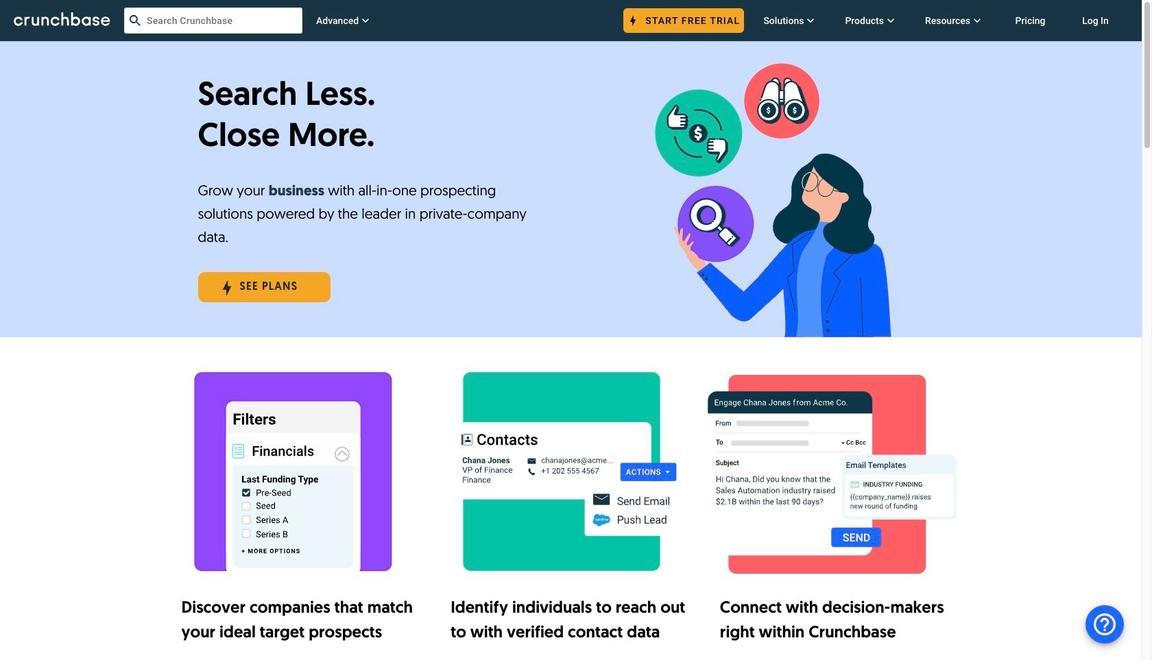 Task type: vqa. For each thing, say whether or not it's contained in the screenshot.
Brinc Logo on the left of page
no



Task type: locate. For each thing, give the bounding box(es) containing it.
Search Crunchbase field
[[124, 8, 302, 34]]



